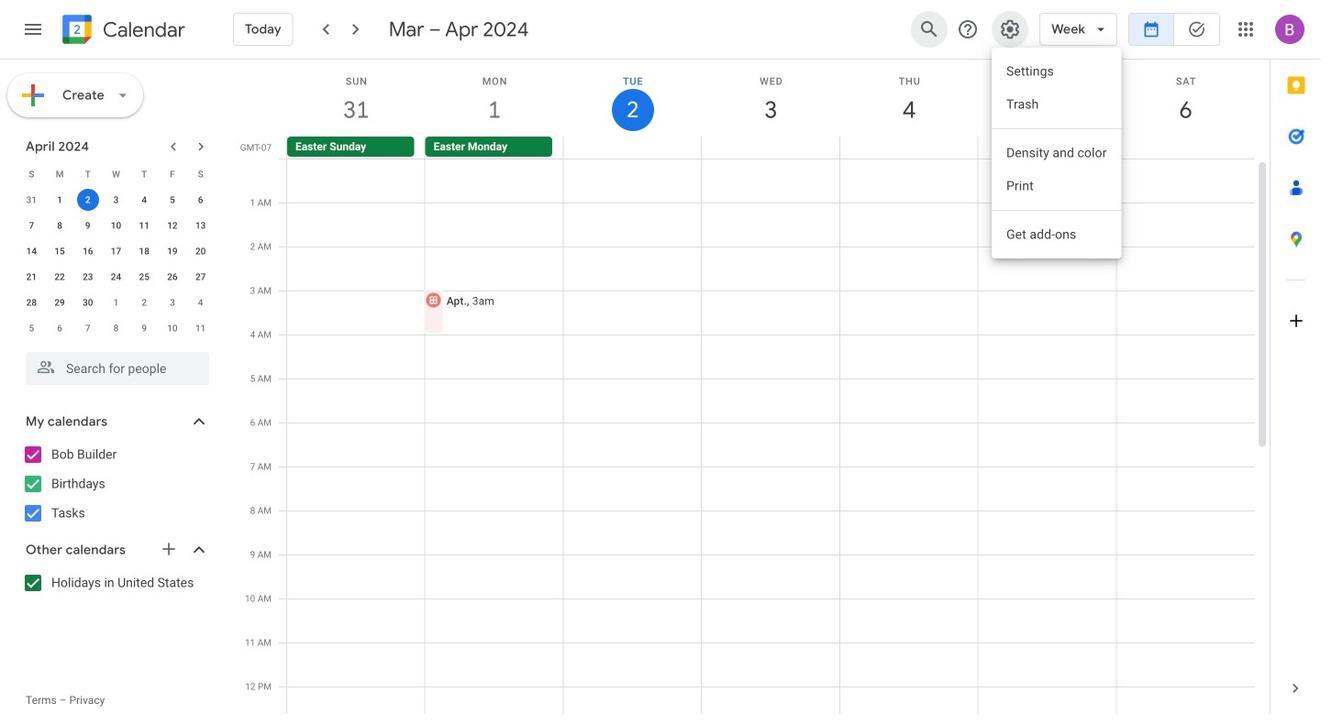 Task type: locate. For each thing, give the bounding box(es) containing it.
may 10 element
[[161, 317, 183, 339]]

heading inside calendar element
[[99, 19, 185, 41]]

row group
[[17, 187, 215, 341]]

14 element
[[21, 240, 43, 262]]

8 element
[[49, 215, 71, 237]]

24 element
[[105, 266, 127, 288]]

None search field
[[0, 345, 228, 385]]

tab list
[[1271, 60, 1321, 663]]

28 element
[[21, 292, 43, 314]]

20 element
[[190, 240, 212, 262]]

row
[[279, 137, 1270, 159], [279, 159, 1255, 715], [17, 161, 215, 187], [17, 187, 215, 213], [17, 213, 215, 239], [17, 239, 215, 264], [17, 264, 215, 290], [17, 290, 215, 316], [17, 316, 215, 341]]

heading
[[99, 19, 185, 41]]

settings menu menu
[[992, 48, 1122, 259]]

may 6 element
[[49, 317, 71, 339]]

may 11 element
[[190, 317, 212, 339]]

Search for people text field
[[37, 352, 198, 385]]

3 element
[[105, 189, 127, 211]]

12 element
[[161, 215, 183, 237]]

15 element
[[49, 240, 71, 262]]

21 element
[[21, 266, 43, 288]]

27 element
[[190, 266, 212, 288]]

26 element
[[161, 266, 183, 288]]

1 element
[[49, 189, 71, 211]]

may 3 element
[[161, 292, 183, 314]]

may 4 element
[[190, 292, 212, 314]]

may 8 element
[[105, 317, 127, 339]]

add other calendars image
[[160, 540, 178, 559]]

calendar element
[[59, 11, 185, 51]]

2, today element
[[77, 189, 99, 211]]

13 element
[[190, 215, 212, 237]]

cell
[[563, 137, 702, 159], [702, 137, 840, 159], [840, 137, 978, 159], [978, 137, 1116, 159], [1116, 137, 1254, 159], [287, 159, 425, 715], [424, 159, 564, 715], [564, 159, 702, 715], [702, 159, 840, 715], [840, 159, 979, 715], [979, 159, 1117, 715], [1117, 159, 1255, 715], [74, 187, 102, 213]]

support image
[[957, 18, 979, 40]]

17 element
[[105, 240, 127, 262]]

19 element
[[161, 240, 183, 262]]

may 5 element
[[21, 317, 43, 339]]

grid
[[235, 60, 1270, 715]]



Task type: describe. For each thing, give the bounding box(es) containing it.
march 31 element
[[21, 189, 43, 211]]

29 element
[[49, 292, 71, 314]]

6 element
[[190, 189, 212, 211]]

22 element
[[49, 266, 71, 288]]

main drawer image
[[22, 18, 44, 40]]

settings menu image
[[999, 18, 1021, 40]]

9 element
[[77, 215, 99, 237]]

4 element
[[133, 189, 155, 211]]

april 2024 grid
[[17, 161, 215, 341]]

may 1 element
[[105, 292, 127, 314]]

cell inside the april 2024 grid
[[74, 187, 102, 213]]

5 element
[[161, 189, 183, 211]]

may 2 element
[[133, 292, 155, 314]]

may 9 element
[[133, 317, 155, 339]]

23 element
[[77, 266, 99, 288]]

16 element
[[77, 240, 99, 262]]

25 element
[[133, 266, 155, 288]]

30 element
[[77, 292, 99, 314]]

7 element
[[21, 215, 43, 237]]

may 7 element
[[77, 317, 99, 339]]

10 element
[[105, 215, 127, 237]]

my calendars list
[[4, 440, 228, 528]]

18 element
[[133, 240, 155, 262]]

11 element
[[133, 215, 155, 237]]



Task type: vqa. For each thing, say whether or not it's contained in the screenshot.
11 element
yes



